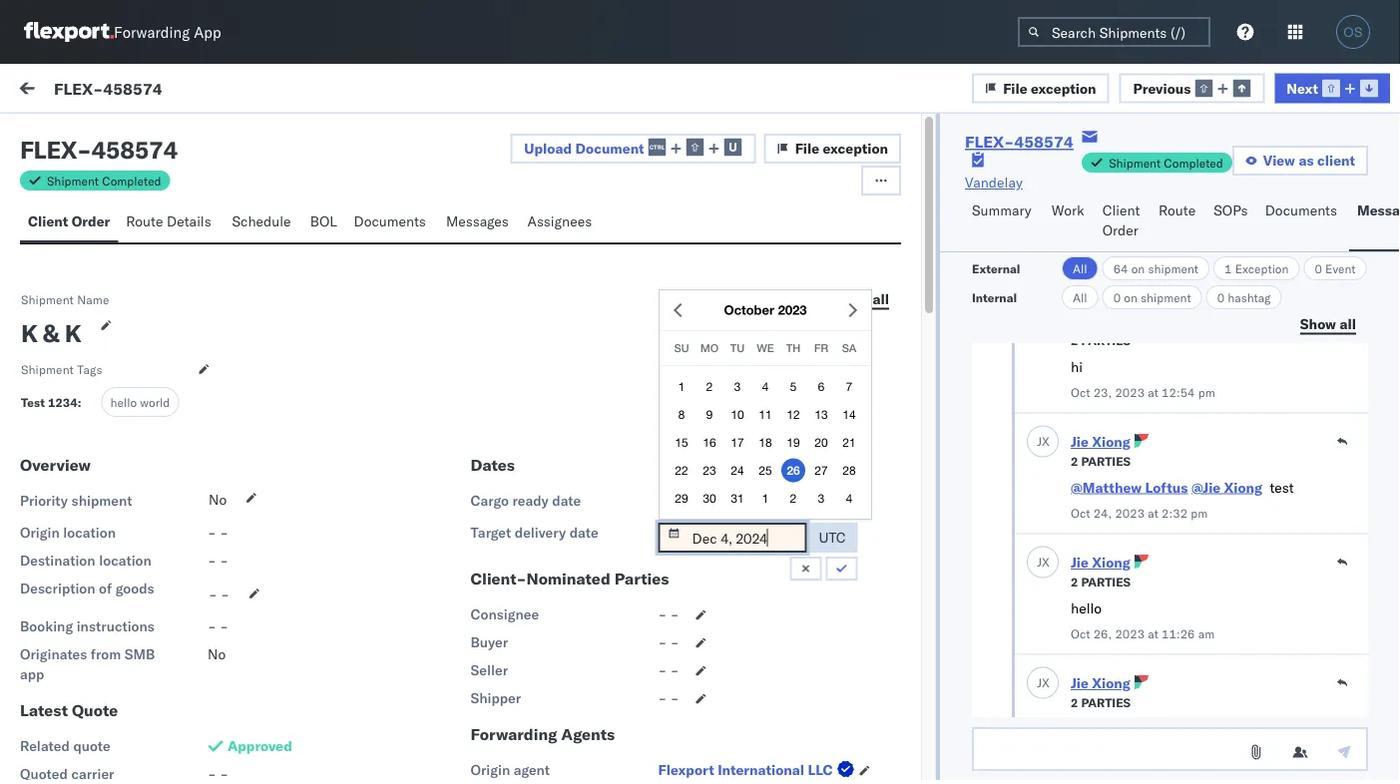 Task type: locate. For each thing, give the bounding box(es) containing it.
1 vertical spatial am
[[614, 322, 636, 339]]

z up the shipment name
[[72, 218, 78, 231]]

flex-
[[54, 78, 103, 98], [965, 132, 1014, 152], [1080, 232, 1122, 250], [1080, 322, 1122, 339], [1080, 412, 1122, 429], [1080, 502, 1122, 519], [1080, 591, 1122, 609], [1080, 681, 1122, 699]]

2 17, from the top
[[503, 591, 525, 609]]

6:47
[[571, 502, 602, 519], [571, 591, 602, 609]]

3 up 10
[[734, 380, 741, 394]]

6:47 down client-nominated parties
[[571, 591, 602, 609]]

k
[[21, 318, 38, 348], [65, 318, 81, 348]]

jason- down destination location
[[97, 576, 141, 593]]

@matthew
[[1071, 479, 1142, 497]]

2 2 parties from the top
[[1071, 576, 1131, 590]]

0 vertical spatial test
[[1270, 479, 1295, 497]]

1 dec 17, 2026, 6:47 pm pst from the top
[[475, 502, 654, 519]]

jie down @matthew
[[1071, 555, 1089, 572]]

2 parties button up @matthew
[[1071, 453, 1131, 470]]

2 ttt from the top
[[60, 340, 75, 358]]

forwarding up origin agent
[[471, 725, 557, 745]]

flex-458574 link
[[965, 132, 1074, 152]]

test down the internal (0) button
[[141, 216, 168, 234]]

jie xiong up @matthew
[[1071, 434, 1131, 451]]

2 jason-test zhao from the top
[[97, 306, 203, 323]]

parties for third 2 parties button from the bottom
[[1082, 455, 1131, 470]]

2 vertical spatial jie xiong button
[[1071, 675, 1131, 693]]

related down latest in the left bottom of the page
[[20, 738, 70, 755]]

jie xiong button for @matthew
[[1071, 434, 1131, 451]]

1 horizontal spatial documents
[[1266, 202, 1338, 219]]

2026, left 12:35
[[529, 322, 568, 339]]

1 vertical spatial 2 button
[[782, 487, 806, 511]]

internal for internal
[[972, 290, 1017, 305]]

1 at from the top
[[1148, 386, 1159, 401]]

1 vertical spatial forwarding
[[471, 725, 557, 745]]

jie for @matthew
[[1071, 434, 1089, 451]]

2 6:47 from the top
[[571, 591, 602, 609]]

1 up 8
[[678, 380, 685, 394]]

4 z from the top
[[72, 488, 78, 500]]

1 6:47 from the top
[[571, 502, 602, 519]]

flex- up vandelay
[[965, 132, 1014, 152]]

1 parties from the top
[[1082, 334, 1131, 349]]

1 vertical spatial all
[[1073, 290, 1088, 305]]

0 vertical spatial 20,
[[503, 232, 525, 250]]

1 vertical spatial external
[[972, 261, 1021, 276]]

k left &
[[21, 318, 38, 348]]

resize handle column header
[[442, 167, 466, 781], [745, 167, 768, 781], [1047, 167, 1071, 781], [1350, 167, 1374, 781]]

jason-test zhao up 'instructions'
[[97, 576, 203, 593]]

work for my
[[57, 77, 109, 104]]

4 left 5
[[762, 380, 769, 394]]

2 jie from the top
[[1071, 555, 1089, 572]]

0 for 0 hashtag
[[1218, 290, 1225, 305]]

work up external (0)
[[57, 77, 109, 104]]

forwarding for forwarding app
[[114, 22, 190, 41]]

location for destination location
[[99, 552, 152, 570]]

from
[[91, 646, 121, 663]]

3 2 parties button from the top
[[1071, 574, 1131, 591]]

client down flex
[[28, 213, 68, 230]]

messag button
[[1350, 193, 1401, 252]]

20, for dec 20, 2026, 12:36 am pst
[[503, 232, 525, 250]]

hello world
[[110, 395, 170, 410]]

0 horizontal spatial completed
[[102, 173, 161, 188]]

2 at from the top
[[1148, 507, 1159, 522]]

0 horizontal spatial work
[[57, 77, 109, 104]]

1 x from the top
[[1042, 434, 1050, 449]]

client order down flex
[[28, 213, 110, 230]]

am
[[1199, 627, 1215, 642]]

0 vertical spatial message
[[148, 82, 207, 99]]

hashtag
[[1228, 290, 1271, 305]]

client-nominated parties
[[471, 569, 669, 589]]

bol
[[310, 213, 337, 230]]

2 jie xiong from the top
[[1071, 555, 1131, 572]]

consignee
[[471, 606, 539, 623]]

hello oct 26, 2023 at 11:26 am
[[1071, 600, 1215, 642]]

2 am from the top
[[614, 322, 636, 339]]

1 vertical spatial 4
[[846, 492, 853, 506]]

0 vertical spatial x
[[1042, 434, 1050, 449]]

4 jason- from the top
[[97, 486, 141, 503]]

2 zhao from the top
[[171, 306, 203, 323]]

dec 17, 2026, 6:47 pm pst
[[475, 502, 654, 519], [475, 591, 654, 609]]

1 horizontal spatial forwarding
[[471, 725, 557, 745]]

0 vertical spatial pm
[[1199, 386, 1216, 401]]

None text field
[[972, 728, 1369, 772]]

2 parties from the top
[[1082, 455, 1131, 470]]

shipment down 64 on shipment
[[1141, 290, 1192, 305]]

0 horizontal spatial 0
[[1114, 290, 1121, 305]]

flex- 458574 down 0 on shipment
[[1080, 322, 1174, 339]]

1 jason- from the top
[[97, 216, 141, 234]]

8
[[678, 408, 685, 422]]

0 horizontal spatial 4
[[762, 380, 769, 394]]

17 button
[[726, 431, 750, 455]]

1234
[[48, 395, 78, 410]]

1 for the bottommost 1 button
[[762, 492, 769, 506]]

message button
[[140, 64, 241, 118]]

jie xiong button down 24,
[[1071, 555, 1131, 572]]

sa
[[842, 342, 857, 355]]

0 horizontal spatial client order button
[[20, 204, 118, 243]]

1 button up 8 button
[[670, 375, 694, 399]]

date for target delivery date
[[570, 524, 599, 542]]

3 jie xiong button from the top
[[1071, 675, 1131, 693]]

all
[[873, 290, 889, 307], [1340, 315, 1357, 332]]

2 all button from the top
[[1062, 286, 1099, 309]]

pst right 12:35
[[639, 322, 664, 339]]

1 vertical spatial all
[[1340, 315, 1357, 332]]

2 (0) from the left
[[186, 127, 212, 144]]

test down priority shipment
[[60, 520, 84, 538]]

1 all from the top
[[1073, 261, 1088, 276]]

all up "hi"
[[1073, 290, 1088, 305]]

j z down destination location
[[68, 578, 78, 590]]

0 horizontal spatial 3 button
[[726, 375, 750, 399]]

1 20, from the top
[[503, 232, 525, 250]]

3 jason- from the top
[[97, 396, 141, 413]]

1 vertical spatial ttt
[[60, 340, 75, 358]]

3 resize handle column header from the left
[[1047, 167, 1071, 781]]

458574
[[103, 78, 162, 98], [1014, 132, 1074, 152], [91, 135, 178, 165], [1122, 232, 1174, 250], [1122, 322, 1174, 339], [1122, 412, 1174, 429], [1122, 502, 1174, 519], [1122, 681, 1174, 699]]

parties
[[615, 569, 669, 589]]

2 dec 17, 2026, 6:47 pm pst from the top
[[475, 591, 654, 609]]

1 horizontal spatial documents button
[[1258, 193, 1350, 252]]

quote
[[72, 701, 118, 721]]

0 vertical spatial 6:47
[[571, 502, 602, 519]]

1 (0) from the left
[[88, 127, 114, 144]]

0 vertical spatial 17,
[[503, 502, 525, 519]]

17
[[731, 436, 744, 450]]

4 button down 28 button
[[838, 487, 862, 511]]

0 vertical spatial all
[[1073, 261, 1088, 276]]

2023 inside the @matthew loftus @jie xiong test oct 24, 2023 at 2:32 pm
[[1115, 507, 1145, 522]]

2 vertical spatial x
[[1042, 676, 1050, 691]]

order down flex - 458574
[[72, 213, 110, 230]]

zhao
[[171, 216, 203, 234], [171, 306, 203, 323], [171, 396, 203, 413], [171, 486, 203, 503], [171, 576, 203, 593], [171, 665, 203, 683], [171, 755, 203, 773]]

liu
[[101, 700, 124, 717]]

z down destination location
[[72, 578, 78, 590]]

shipment up related work item/shipment
[[1109, 155, 1161, 170]]

oct left 23,
[[1071, 386, 1091, 401]]

2 x from the top
[[1042, 555, 1050, 570]]

1 oct from the top
[[1071, 386, 1091, 401]]

2 parties button down the 26,
[[1071, 694, 1131, 712]]

target delivery date
[[471, 524, 599, 542]]

z down related quote
[[72, 757, 78, 770]]

1 vertical spatial 6:47
[[571, 591, 602, 609]]

5 dec from the top
[[475, 591, 500, 609]]

instructions
[[77, 618, 155, 635]]

all left 64
[[1073, 261, 1088, 276]]

1 horizontal spatial external
[[972, 261, 1021, 276]]

7 jason- from the top
[[97, 755, 141, 773]]

z right priority
[[72, 488, 78, 500]]

external for external (0)
[[32, 127, 84, 144]]

0 horizontal spatial order
[[72, 213, 110, 230]]

jason-test zhao down liu
[[97, 755, 203, 773]]

location up destination location
[[63, 524, 116, 542]]

jie for hello
[[1071, 555, 1089, 572]]

client order button down flex
[[20, 204, 118, 243]]

0 vertical spatial all button
[[1062, 257, 1099, 281]]

3 z from the top
[[72, 398, 78, 411]]

0 horizontal spatial flex-458574
[[54, 78, 162, 98]]

30 button
[[698, 487, 722, 511]]

parties up @matthew
[[1082, 455, 1131, 470]]

3 j z from the top
[[68, 488, 78, 500]]

flex-458574 up vandelay
[[965, 132, 1074, 152]]

october
[[724, 302, 775, 318]]

view
[[1264, 152, 1296, 169]]

flex- 458574 down the 26,
[[1080, 681, 1174, 699]]

0 vertical spatial 1
[[1225, 261, 1232, 276]]

2 flex- 458574 from the top
[[1080, 322, 1174, 339]]

1 zhao from the top
[[171, 216, 203, 234]]

4 jason-test zhao from the top
[[97, 486, 203, 503]]

1 horizontal spatial client order button
[[1095, 193, 1151, 252]]

0 vertical spatial internal
[[134, 127, 183, 144]]

shipment
[[1109, 155, 1161, 170], [47, 173, 99, 188], [21, 292, 74, 307], [21, 362, 74, 377]]

route left details
[[126, 213, 163, 230]]

jason-test zhao down smb
[[97, 665, 203, 683]]

dec 17, 2026, 6:47 pm pst down nominated
[[475, 591, 654, 609]]

3 jie xiong from the top
[[1071, 675, 1131, 693]]

20,
[[503, 232, 525, 250], [503, 322, 525, 339], [503, 412, 525, 429]]

order
[[72, 213, 110, 230], [1103, 222, 1139, 239]]

am right 12:35
[[614, 322, 636, 339]]

0 horizontal spatial documents
[[354, 213, 426, 230]]

collapse
[[811, 290, 869, 307]]

0 vertical spatial on
[[1132, 261, 1145, 276]]

external down summary button
[[972, 261, 1021, 276]]

parties
[[1082, 334, 1131, 349], [1082, 455, 1131, 470], [1082, 576, 1131, 590], [1082, 696, 1131, 711]]

jie xiong down 24,
[[1071, 555, 1131, 572]]

0 horizontal spatial client
[[28, 213, 68, 230]]

jason-test zhao up tags
[[97, 306, 203, 323]]

jason-test zhao down tags
[[97, 396, 203, 413]]

3 20, from the top
[[503, 412, 525, 429]]

0 horizontal spatial external
[[32, 127, 84, 144]]

1 vertical spatial location
[[99, 552, 152, 570]]

3 x from the top
[[1042, 676, 1050, 691]]

exception
[[1031, 79, 1097, 97], [823, 140, 888, 157]]

1 vertical spatial 20,
[[503, 322, 525, 339]]

goods
[[115, 580, 154, 597]]

1 vertical spatial shipment completed
[[47, 173, 161, 188]]

(0) inside the internal (0) button
[[186, 127, 212, 144]]

1 j z from the top
[[68, 218, 78, 231]]

1 horizontal spatial flex-458574
[[965, 132, 1074, 152]]

on down 64
[[1124, 290, 1138, 305]]

1 flex- 458574 from the top
[[1080, 232, 1174, 250]]

0 vertical spatial date
[[552, 492, 581, 510]]

1 2 parties button from the top
[[1071, 332, 1131, 349]]

jason- up "origin location"
[[97, 486, 141, 503]]

external inside button
[[32, 127, 84, 144]]

of
[[99, 580, 112, 597]]

hello inside the hello oct 26, 2023 at 11:26 am
[[1071, 600, 1102, 617]]

21
[[843, 436, 856, 450]]

0 horizontal spatial forwarding
[[114, 22, 190, 41]]

29 button
[[670, 487, 694, 511]]

hello left world
[[110, 395, 137, 410]]

flex
[[20, 135, 77, 165]]

5 jason-test zhao from the top
[[97, 576, 203, 593]]

date right ready
[[552, 492, 581, 510]]

latest quote
[[20, 701, 118, 721]]

31 button
[[726, 487, 750, 511]]

forwarding app link
[[24, 22, 221, 42]]

on for 0
[[1124, 290, 1138, 305]]

0 horizontal spatial hello
[[110, 395, 137, 410]]

Search Shipments (/) text field
[[1018, 17, 1211, 47]]

flex- up 64
[[1080, 232, 1122, 250]]

date right delivery
[[570, 524, 599, 542]]

internal down message button
[[134, 127, 183, 144]]

international
[[718, 762, 805, 779]]

1 horizontal spatial work
[[1126, 173, 1152, 188]]

summary button
[[964, 193, 1044, 252]]

1 vertical spatial file
[[795, 140, 820, 157]]

1 vertical spatial 3 button
[[810, 487, 834, 511]]

3 dec from the top
[[475, 412, 500, 429]]

3 zhao from the top
[[171, 396, 203, 413]]

pm inside 2 parties hi oct 23, 2023 at 12:54 pm
[[1199, 386, 1216, 401]]

3 flex- 458574 from the top
[[1080, 412, 1174, 429]]

work
[[57, 77, 109, 104], [1126, 173, 1152, 188]]

pm inside the @matthew loftus @jie xiong test oct 24, 2023 at 2:32 pm
[[1191, 507, 1208, 522]]

1 jason-test zhao from the top
[[97, 216, 203, 234]]

jie xiong for hello
[[1071, 555, 1131, 572]]

jie xiong button down the 26,
[[1071, 675, 1131, 693]]

internal inside button
[[134, 127, 183, 144]]

parties inside 2 parties hi oct 23, 2023 at 12:54 pm
[[1082, 334, 1131, 349]]

3 oct from the top
[[1071, 627, 1091, 642]]

upload document
[[524, 139, 645, 157]]

related up work
[[1081, 173, 1123, 188]]

flex- 458574 for dec 20, 2026, 12:36 am pst
[[1080, 232, 1174, 250]]

shipment up "origin location"
[[71, 492, 132, 510]]

4 flex- 458574 from the top
[[1080, 502, 1174, 519]]

MMM D, YYYY text field
[[658, 523, 807, 553]]

work for related
[[1126, 173, 1152, 188]]

2023 inside 2 parties hi oct 23, 2023 at 12:54 pm
[[1115, 386, 1145, 401]]

&
[[43, 318, 59, 348]]

work left item/shipment on the top of page
[[1126, 173, 1152, 188]]

(0) inside "external (0)" button
[[88, 127, 114, 144]]

no
[[209, 491, 227, 509], [208, 646, 226, 663]]

1 all button from the top
[[1062, 257, 1099, 281]]

3 jie from the top
[[1071, 675, 1089, 693]]

date for cargo ready date
[[552, 492, 581, 510]]

hello
[[110, 395, 137, 410], [1071, 600, 1102, 617]]

2 jie xiong button from the top
[[1071, 555, 1131, 572]]

5 jason- from the top
[[97, 576, 141, 593]]

1 horizontal spatial 3
[[818, 492, 825, 506]]

hello up the 26,
[[1071, 600, 1102, 617]]

ttt up the shipment tags
[[60, 340, 75, 358]]

3 am from the top
[[614, 412, 636, 429]]

am for 12:35
[[614, 322, 636, 339]]

name
[[77, 292, 109, 307]]

1 horizontal spatial 1 button
[[754, 487, 778, 511]]

1 horizontal spatial client order
[[1103, 202, 1140, 239]]

2 oct from the top
[[1071, 507, 1091, 522]]

message
[[148, 82, 207, 99], [62, 173, 110, 188]]

pm
[[1199, 386, 1216, 401], [1191, 507, 1208, 522]]

j z down the shipment tags
[[68, 398, 78, 411]]

approved
[[228, 738, 292, 755]]

forwarding for forwarding agents
[[471, 725, 557, 745]]

1 vertical spatial j x
[[1038, 555, 1050, 570]]

xiong down 24,
[[1092, 555, 1131, 572]]

documents button up 0 event
[[1258, 193, 1350, 252]]

flexport. image
[[24, 22, 114, 42]]

pm right 2:32
[[1191, 507, 1208, 522]]

shipment up 'k & k'
[[21, 292, 74, 307]]

1 horizontal spatial origin
[[471, 762, 510, 779]]

0 horizontal spatial message
[[62, 173, 110, 188]]

18 button
[[754, 431, 778, 455]]

1 jie from the top
[[1071, 434, 1089, 451]]

related quote
[[20, 738, 110, 755]]

all for 64
[[1073, 261, 1088, 276]]

pm right 12:54
[[1199, 386, 1216, 401]]

0 horizontal spatial internal
[[134, 127, 183, 144]]

test down description
[[60, 610, 84, 627]]

related for related work item/shipment
[[1081, 173, 1123, 188]]

1 vertical spatial 3
[[818, 492, 825, 506]]

october 2023
[[724, 302, 807, 318]]

1 2 parties from the top
[[1071, 455, 1131, 470]]

latest
[[20, 701, 68, 721]]

1 vertical spatial on
[[1124, 290, 1138, 305]]

client
[[1103, 202, 1140, 219], [28, 213, 68, 230]]

internal
[[134, 127, 183, 144], [972, 290, 1017, 305]]

2 vertical spatial jie xiong
[[1071, 675, 1131, 693]]

0 vertical spatial 4 button
[[754, 375, 778, 399]]

(0) right flex
[[88, 127, 114, 144]]

origin for origin agent
[[471, 762, 510, 779]]

0 vertical spatial file exception
[[1003, 79, 1097, 97]]

jie up @matthew
[[1071, 434, 1089, 451]]

0 on shipment
[[1114, 290, 1192, 305]]

0 horizontal spatial 4 button
[[754, 375, 778, 399]]

flex- 458574 down 23,
[[1080, 412, 1174, 429]]

27
[[815, 464, 828, 478]]

previous button
[[1120, 73, 1265, 103]]

4 parties from the top
[[1082, 696, 1131, 711]]

all button up "hi"
[[1062, 286, 1099, 309]]

0 vertical spatial shipment
[[1148, 261, 1199, 276]]

3 button down 27 button
[[810, 487, 834, 511]]

j z
[[68, 218, 78, 231], [68, 398, 78, 411], [68, 488, 78, 500], [68, 578, 78, 590], [68, 757, 78, 770]]

1 vertical spatial hello
[[1071, 600, 1102, 617]]

0 horizontal spatial 1 button
[[670, 375, 694, 399]]

all inside collapse all button
[[873, 290, 889, 307]]

8 button
[[670, 403, 694, 427]]

1 vertical spatial origin
[[471, 762, 510, 779]]

message up internal (0)
[[148, 82, 207, 99]]

flex- down the 26,
[[1080, 681, 1122, 699]]

all button for 0
[[1062, 286, 1099, 309]]

6 z from the top
[[72, 757, 78, 770]]

xiong for first 2 parties button from the bottom of the page
[[1092, 675, 1131, 693]]

at inside 2 parties hi oct 23, 2023 at 12:54 pm
[[1148, 386, 1159, 401]]

1 horizontal spatial message
[[148, 82, 207, 99]]

0 left event
[[1315, 261, 1323, 276]]

route inside "button"
[[126, 213, 163, 230]]

flex- 458574 up 64
[[1080, 232, 1174, 250]]

2 parties
[[1071, 455, 1131, 470], [1071, 576, 1131, 590], [1071, 696, 1131, 711]]

nominated
[[527, 569, 611, 589]]

all button left 64
[[1062, 257, 1099, 281]]

client-
[[471, 569, 527, 589]]

2 parties up @matthew
[[1071, 455, 1131, 470]]

all inside show all button
[[1340, 315, 1357, 332]]

6:39
[[563, 681, 593, 699]]

5 z from the top
[[72, 578, 78, 590]]

2 inside 2 parties hi oct 23, 2023 at 12:54 pm
[[1071, 334, 1079, 349]]

0 vertical spatial oct
[[1071, 386, 1091, 401]]

all right show on the top right of page
[[1340, 315, 1357, 332]]

2 all from the top
[[1073, 290, 1088, 305]]

3 jason-test zhao from the top
[[97, 396, 203, 413]]

at inside the @matthew loftus @jie xiong test oct 24, 2023 at 2:32 pm
[[1148, 507, 1159, 522]]

1 horizontal spatial all
[[1340, 315, 1357, 332]]

0 vertical spatial 2 button
[[698, 375, 722, 399]]

(0) down message button
[[186, 127, 212, 144]]

0 vertical spatial j x
[[1038, 434, 1050, 449]]

route for route
[[1159, 202, 1196, 219]]

shipment completed down flex - 458574
[[47, 173, 161, 188]]

pst
[[639, 232, 664, 250], [639, 322, 664, 339], [639, 412, 664, 429], [630, 502, 654, 519], [630, 591, 654, 609], [621, 681, 646, 699]]

oct left 24,
[[1071, 507, 1091, 522]]

route details button
[[118, 204, 224, 243]]

documents for documents button to the left
[[354, 213, 426, 230]]

5 flex- 458574 from the top
[[1080, 681, 1174, 699]]

location up goods
[[99, 552, 152, 570]]

client order
[[1103, 202, 1140, 239], [28, 213, 110, 230]]

2 vertical spatial 1
[[762, 492, 769, 506]]

2 20, from the top
[[503, 322, 525, 339]]

priority shipment
[[20, 492, 132, 510]]

20
[[815, 436, 828, 450]]

0 horizontal spatial file exception
[[795, 140, 888, 157]]

2 j x from the top
[[1038, 555, 1050, 570]]

4 button left 5
[[754, 375, 778, 399]]

mo
[[701, 342, 719, 355]]

0 left hashtag
[[1218, 290, 1225, 305]]

2 button up 9 'button'
[[698, 375, 722, 399]]

0 vertical spatial forwarding
[[114, 22, 190, 41]]

1 horizontal spatial file exception
[[1003, 79, 1097, 97]]

0 horizontal spatial 3
[[734, 380, 741, 394]]

5 zhao from the top
[[171, 576, 203, 593]]

test inside the @matthew loftus @jie xiong test oct 24, 2023 at 2:32 pm
[[1270, 479, 1295, 497]]

0 vertical spatial completed
[[1164, 155, 1224, 170]]

0 vertical spatial related
[[1081, 173, 1123, 188]]

0 horizontal spatial origin
[[20, 524, 60, 542]]

3 parties from the top
[[1082, 576, 1131, 590]]

documents for the right documents button
[[1266, 202, 1338, 219]]

jason-test zhao down flex - 458574
[[97, 216, 203, 234]]

3 at from the top
[[1148, 627, 1159, 642]]

1 vertical spatial date
[[570, 524, 599, 542]]

1 jie xiong button from the top
[[1071, 434, 1131, 451]]

at
[[1148, 386, 1159, 401], [1148, 507, 1159, 522], [1148, 627, 1159, 642]]

1 vertical spatial jie
[[1071, 555, 1089, 572]]

2 vertical spatial 20,
[[503, 412, 525, 429]]

all
[[1073, 261, 1088, 276], [1073, 290, 1088, 305]]

smb
[[125, 646, 155, 663]]

jason- down from
[[97, 665, 141, 683]]

os
[[1344, 24, 1363, 39]]

xiong for 2nd 2 parties button from the bottom
[[1092, 555, 1131, 572]]

shipment completed up related work item/shipment
[[1109, 155, 1224, 170]]

jason-test zhao up "origin location"
[[97, 486, 203, 503]]

0 horizontal spatial route
[[126, 213, 163, 230]]

on for 64
[[1132, 261, 1145, 276]]

1 horizontal spatial 2 button
[[782, 487, 806, 511]]

related for related quote
[[20, 738, 70, 755]]

route inside button
[[1159, 202, 1196, 219]]

collapse all
[[811, 290, 889, 307]]

3
[[734, 380, 741, 394], [818, 492, 825, 506]]

1 vertical spatial jie xiong
[[1071, 555, 1131, 572]]

1 jie xiong from the top
[[1071, 434, 1131, 451]]

1 vertical spatial work
[[1126, 173, 1152, 188]]

1 horizontal spatial k
[[65, 318, 81, 348]]

3 down 27
[[818, 492, 825, 506]]

1 ttt from the top
[[60, 251, 75, 268]]

tao
[[74, 700, 98, 717]]

1 j x from the top
[[1038, 434, 1050, 449]]

jason- right :
[[97, 396, 141, 413]]

su
[[674, 342, 689, 355]]



Task type: describe. For each thing, give the bounding box(es) containing it.
2 jason- from the top
[[97, 306, 141, 323]]

document
[[576, 139, 645, 157]]

2 resize handle column header from the left
[[745, 167, 768, 781]]

31,
[[684, 491, 706, 509]]

summary
[[972, 202, 1032, 219]]

app
[[20, 666, 44, 683]]

hello for hello world
[[110, 395, 137, 410]]

0 for 0 event
[[1315, 261, 1323, 276]]

xiong for third 2 parties button from the bottom
[[1092, 434, 1131, 451]]

16 button
[[698, 431, 722, 455]]

1 horizontal spatial shipment completed
[[1109, 155, 1224, 170]]

internal (0)
[[134, 127, 212, 144]]

ready
[[513, 492, 549, 510]]

20, for dec 20, 2026, 12:35 am pst
[[503, 322, 525, 339]]

31
[[731, 492, 744, 506]]

2 dec from the top
[[475, 322, 500, 339]]

sops button
[[1206, 193, 1258, 252]]

28
[[843, 464, 856, 478]]

0 horizontal spatial 2 button
[[698, 375, 722, 399]]

internal for internal (0)
[[134, 127, 183, 144]]

1 for the top 1 button
[[678, 380, 685, 394]]

message inside message button
[[148, 82, 207, 99]]

test right :
[[141, 396, 168, 413]]

0 horizontal spatial exception
[[823, 140, 888, 157]]

test right quote
[[141, 755, 168, 773]]

buyer
[[471, 634, 508, 651]]

pst down parties
[[630, 591, 654, 609]]

assignees button
[[520, 204, 604, 243]]

2 j z from the top
[[68, 398, 78, 411]]

related work item/shipment
[[1081, 173, 1237, 188]]

0 vertical spatial pm
[[605, 502, 626, 519]]

2026, up delivery
[[529, 502, 568, 519]]

seller
[[471, 662, 508, 679]]

6 dec from the top
[[475, 681, 500, 699]]

ttt for dec 20, 2026, 12:36 am pst
[[60, 251, 75, 268]]

jan
[[659, 491, 680, 509]]

2023 inside the hello oct 26, 2023 at 11:26 am
[[1115, 627, 1145, 642]]

14
[[843, 408, 856, 422]]

route for route details
[[126, 213, 163, 230]]

2026, left 12:33
[[529, 412, 568, 429]]

at inside the hello oct 26, 2023 at 11:26 am
[[1148, 627, 1159, 642]]

am for 12:33
[[614, 412, 636, 429]]

0 vertical spatial 3
[[734, 380, 741, 394]]

1 17, from the top
[[503, 502, 525, 519]]

origin agent
[[471, 762, 550, 779]]

work
[[1052, 202, 1085, 219]]

9
[[706, 408, 713, 422]]

14 button
[[838, 403, 862, 427]]

24,
[[1094, 507, 1112, 522]]

pst right 6:39
[[621, 681, 646, 699]]

internal (0) button
[[126, 118, 224, 157]]

pst left 8
[[639, 412, 664, 429]]

1 z from the top
[[72, 218, 78, 231]]

25 button
[[754, 459, 778, 483]]

13
[[815, 408, 828, 422]]

25
[[759, 464, 772, 478]]

x for @matthew
[[1042, 434, 1050, 449]]

shipper
[[471, 690, 521, 707]]

booking
[[20, 618, 73, 635]]

0 for 0 on shipment
[[1114, 290, 1121, 305]]

parties for 2nd 2 parties button from the bottom
[[1082, 576, 1131, 590]]

all for collapse all
[[873, 290, 889, 307]]

8,
[[503, 681, 516, 699]]

2 2 parties button from the top
[[1071, 453, 1131, 470]]

flex- 458574 for dec 20, 2026, 12:33 am pst
[[1080, 412, 1174, 429]]

1 exception
[[1225, 261, 1289, 276]]

0 horizontal spatial client order
[[28, 213, 110, 230]]

external (0) button
[[24, 118, 126, 157]]

26
[[787, 464, 800, 478]]

test right of
[[141, 576, 168, 593]]

flex- down @matthew
[[1080, 502, 1122, 519]]

description
[[20, 580, 95, 597]]

@jie
[[1192, 479, 1221, 497]]

originates from smb app
[[20, 646, 155, 683]]

show all
[[1301, 315, 1357, 332]]

k & k
[[21, 318, 81, 348]]

1 vertical spatial completed
[[102, 173, 161, 188]]

1 dec from the top
[[475, 232, 500, 250]]

flexport international llc link
[[658, 761, 859, 781]]

4 j z from the top
[[68, 578, 78, 590]]

hello for hello oct 26, 2023 at 11:26 am
[[1071, 600, 1102, 617]]

30
[[703, 492, 716, 506]]

2 parties for @matthew
[[1071, 455, 1131, 470]]

0 vertical spatial 1 button
[[670, 375, 694, 399]]

@ tao liu
[[60, 700, 124, 717]]

shipment down flex
[[47, 173, 99, 188]]

1 horizontal spatial 4
[[846, 492, 853, 506]]

dec 20, 2026, 12:33 am pst
[[475, 412, 664, 429]]

1 vertical spatial 1 button
[[754, 487, 778, 511]]

shipment name
[[21, 292, 109, 307]]

test left 1234 on the left
[[21, 395, 45, 410]]

all button for 64
[[1062, 257, 1099, 281]]

6 button
[[810, 375, 834, 399]]

collapse all button
[[799, 285, 901, 314]]

flex- right "my"
[[54, 78, 103, 98]]

upload document button
[[510, 134, 756, 164]]

28 button
[[838, 459, 862, 483]]

my work
[[20, 77, 109, 104]]

1 vertical spatial no
[[208, 646, 226, 663]]

2 parties for hello
[[1071, 576, 1131, 590]]

flex- down 23,
[[1080, 412, 1122, 429]]

4 dec from the top
[[475, 502, 500, 519]]

jie xiong button for hello
[[1071, 555, 1131, 572]]

shipment for 64 on shipment
[[1148, 261, 1199, 276]]

1 vertical spatial 4 button
[[838, 487, 862, 511]]

ttt for dec 20, 2026, 12:35 am pst
[[60, 340, 75, 358]]

oct inside the hello oct 26, 2023 at 11:26 am
[[1071, 627, 1091, 642]]

6 jason-test zhao from the top
[[97, 665, 203, 683]]

all for 0
[[1073, 290, 1088, 305]]

flex- up "hi"
[[1080, 322, 1122, 339]]

1 vertical spatial pm
[[605, 591, 626, 609]]

flex- 458574 for dec 8, 2026, 6:39 pm pst
[[1080, 681, 1174, 699]]

j x for hello
[[1038, 555, 1050, 570]]

parties for first 2 parties button from the bottom of the page
[[1082, 696, 1131, 711]]

18
[[759, 436, 772, 450]]

app
[[194, 22, 221, 41]]

3 j x from the top
[[1038, 676, 1050, 691]]

2 horizontal spatial 1
[[1225, 261, 1232, 276]]

previous
[[1134, 79, 1191, 97]]

forwarding agents
[[471, 725, 615, 745]]

quote
[[73, 738, 110, 755]]

vandelay link
[[965, 173, 1023, 193]]

1 k from the left
[[21, 318, 38, 348]]

0 horizontal spatial documents button
[[346, 204, 438, 243]]

xiong inside the @matthew loftus @jie xiong test oct 24, 2023 at 2:32 pm
[[1224, 479, 1263, 497]]

pst right 12:36
[[639, 232, 664, 250]]

flexport
[[658, 762, 714, 779]]

x for hello
[[1042, 555, 1050, 570]]

test right priority shipment
[[141, 486, 168, 503]]

test right name
[[141, 306, 168, 323]]

7 zhao from the top
[[171, 755, 203, 773]]

dec 20, 2026, 12:36 am pst
[[475, 232, 664, 250]]

flex- 458574 for dec 20, 2026, 12:35 am pst
[[1080, 322, 1174, 339]]

external for external
[[972, 261, 1021, 276]]

month  2023-10 element
[[666, 373, 865, 513]]

22
[[675, 464, 688, 478]]

tags
[[77, 362, 102, 377]]

12:54
[[1162, 386, 1196, 401]]

2026, down assignees
[[529, 232, 568, 250]]

1 horizontal spatial file
[[1003, 79, 1028, 97]]

24
[[731, 464, 744, 478]]

12 button
[[782, 403, 806, 427]]

24 button
[[726, 459, 750, 483]]

flexport international llc
[[658, 762, 833, 779]]

0 horizontal spatial shipment completed
[[47, 173, 161, 188]]

jie xiong for @matthew
[[1071, 434, 1131, 451]]

j x for @matthew
[[1038, 434, 1050, 449]]

flex- 458574 for dec 17, 2026, 6:47 pm pst
[[1080, 502, 1174, 519]]

shipment for 0 on shipment
[[1141, 290, 1192, 305]]

4 2 parties button from the top
[[1071, 694, 1131, 712]]

26 button
[[782, 459, 806, 483]]

6 zhao from the top
[[171, 665, 203, 683]]

1 vertical spatial file exception
[[795, 140, 888, 157]]

messag
[[1358, 202, 1401, 219]]

flex- up the 26,
[[1080, 591, 1122, 609]]

origin location
[[20, 524, 116, 542]]

destination location
[[20, 552, 152, 570]]

3 2 parties from the top
[[1071, 696, 1131, 711]]

2 vertical spatial shipment
[[71, 492, 132, 510]]

1 vertical spatial test
[[60, 520, 84, 538]]

external (0)
[[32, 127, 114, 144]]

0 horizontal spatial file
[[795, 140, 820, 157]]

shipment tags
[[21, 362, 102, 377]]

pst left "jan"
[[630, 502, 654, 519]]

2 vertical spatial test
[[60, 610, 84, 627]]

7 jason-test zhao from the top
[[97, 755, 203, 773]]

1 horizontal spatial order
[[1103, 222, 1139, 239]]

originates
[[20, 646, 87, 663]]

2 z from the top
[[72, 308, 78, 321]]

shipment up test 1234 :
[[21, 362, 74, 377]]

route button
[[1151, 193, 1206, 252]]

dec 8, 2026, 6:39 pm pst
[[475, 681, 646, 699]]

4 zhao from the top
[[171, 486, 203, 503]]

test down smb
[[141, 665, 168, 683]]

as
[[1299, 152, 1314, 169]]

(0) for external (0)
[[88, 127, 114, 144]]

12:35
[[571, 322, 610, 339]]

we
[[757, 342, 774, 355]]

1 resize handle column header from the left
[[442, 167, 466, 781]]

6 jason- from the top
[[97, 665, 141, 683]]

4 resize handle column header from the left
[[1350, 167, 1374, 781]]

origin for origin location
[[20, 524, 60, 542]]

1 horizontal spatial exception
[[1031, 79, 1097, 97]]

my
[[20, 77, 52, 104]]

5 j z from the top
[[68, 757, 78, 770]]

0 vertical spatial 3 button
[[726, 375, 750, 399]]

20, for dec 20, 2026, 12:33 am pst
[[503, 412, 525, 429]]

hi
[[1071, 358, 1083, 376]]

oct inside 2 parties hi oct 23, 2023 at 12:54 pm
[[1071, 386, 1091, 401]]

location for origin location
[[63, 524, 116, 542]]

19
[[787, 436, 800, 450]]

next
[[1287, 79, 1319, 97]]

21 button
[[838, 431, 862, 455]]

tu
[[731, 342, 745, 355]]

2 k from the left
[[65, 318, 81, 348]]

bol button
[[302, 204, 346, 243]]

0 vertical spatial 4
[[762, 380, 769, 394]]

am for 12:36
[[614, 232, 636, 250]]

all for show all
[[1340, 315, 1357, 332]]

@matthew loftus @jie xiong test oct 24, 2023 at 2:32 pm
[[1071, 479, 1295, 522]]

oct inside the @matthew loftus @jie xiong test oct 24, 2023 at 2:32 pm
[[1071, 507, 1091, 522]]

1 horizontal spatial client
[[1103, 202, 1140, 219]]

2026, down nominated
[[529, 591, 568, 609]]

1 vertical spatial message
[[62, 173, 110, 188]]

2026, right "8,"
[[520, 681, 559, 699]]

0 vertical spatial no
[[209, 491, 227, 509]]

(0) for internal (0)
[[186, 127, 212, 144]]

2 vertical spatial pm
[[597, 681, 618, 699]]

1 vertical spatial flex-458574
[[965, 132, 1074, 152]]



Task type: vqa. For each thing, say whether or not it's contained in the screenshot.
pm
yes



